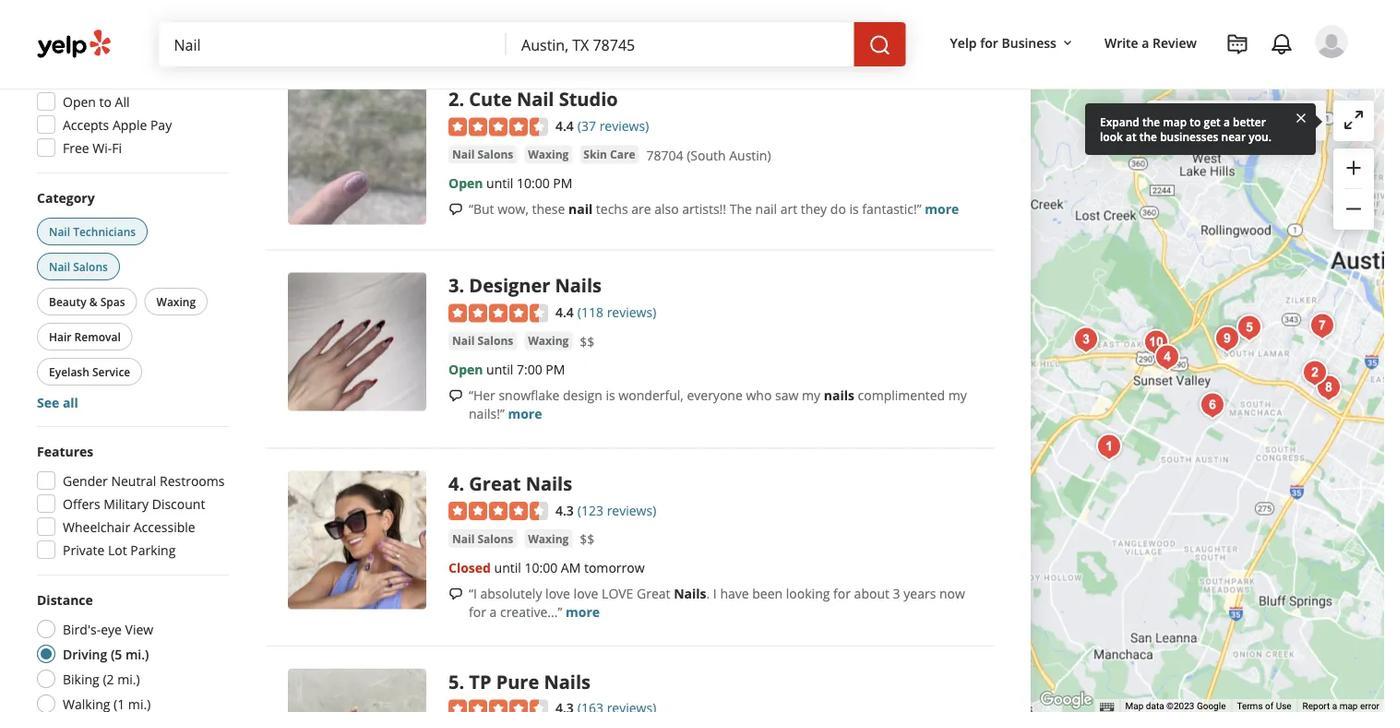 Task type: vqa. For each thing, say whether or not it's contained in the screenshot.
creative..."
yes



Task type: locate. For each thing, give the bounding box(es) containing it.
0 horizontal spatial am
[[167, 24, 186, 42]]

10:00 up these
[[517, 175, 550, 192]]

None search field
[[159, 22, 910, 66]]

1 nail salons link from the top
[[449, 146, 517, 164]]

1 horizontal spatial to
[[531, 2, 543, 20]]

nail salons link for great
[[449, 530, 517, 549]]

for right yelp
[[980, 34, 999, 51]]

1 vertical spatial waxing link
[[525, 332, 573, 351]]

0 vertical spatial mi.)
[[126, 646, 149, 664]]

salons up open until 7:00 pm
[[478, 334, 513, 349]]

4.4 link left the (37
[[556, 116, 574, 135]]

1 vertical spatial 16 speech v2 image
[[449, 389, 463, 404]]

. left the i
[[707, 585, 710, 603]]

hair removal button
[[37, 324, 133, 351]]

are
[[632, 201, 651, 218]]

skin care
[[584, 147, 636, 162]]

2 vertical spatial waxing link
[[525, 530, 573, 549]]

1 vertical spatial 4.3 star rating image
[[449, 701, 548, 713]]

3 waxing link from the top
[[525, 530, 573, 549]]

art
[[781, 201, 798, 218]]

nail salons link up open until 7:00 pm
[[449, 332, 517, 351]]

for down "i
[[469, 604, 486, 621]]

salons for 4
[[478, 532, 513, 547]]

waxing right spas at the top of page
[[157, 294, 196, 310]]

salons down "nail technicians" button
[[73, 259, 108, 275]]

$$ down (123
[[580, 531, 595, 549]]

a inside expand the map to get a better look at the businesses near you.
[[1224, 114, 1230, 129]]

better
[[1233, 114, 1266, 129]]

"but
[[469, 201, 494, 218]]

2 vertical spatial 16 speech v2 image
[[449, 587, 463, 602]]

great nails image
[[288, 472, 426, 610]]

until for cute
[[487, 175, 514, 192]]

a right get
[[1224, 114, 1230, 129]]

1 horizontal spatial great
[[637, 585, 671, 603]]

open down by
[[63, 93, 96, 111]]

0 vertical spatial until
[[487, 175, 514, 192]]

2 vertical spatial nail salons link
[[449, 530, 517, 549]]

16 speech v2 image left "i
[[449, 587, 463, 602]]

nail salons
[[452, 147, 513, 162], [49, 259, 108, 275], [452, 334, 513, 349], [452, 532, 513, 547]]

0 horizontal spatial for
[[469, 604, 486, 621]]

map left get
[[1163, 114, 1187, 129]]

to left all
[[99, 93, 112, 111]]

eyelash service button
[[37, 359, 142, 386]]

3 nail salons link from the top
[[449, 530, 517, 549]]

austin
[[675, 2, 713, 20]]

0 vertical spatial great
[[469, 472, 521, 497]]

4.3 star rating image down 'tp'
[[449, 701, 548, 713]]

4.4 star rating image for cute
[[449, 118, 548, 136]]

1 vertical spatial $$
[[580, 531, 595, 549]]

parking
[[130, 542, 176, 559]]

10:00 up 'absolutely'
[[525, 559, 558, 577]]

2 vertical spatial to
[[1190, 114, 1201, 129]]

design
[[563, 387, 603, 405]]

wow,
[[498, 201, 529, 218]]

looking
[[786, 585, 830, 603]]

2 none field from the left
[[522, 34, 840, 54]]

0 horizontal spatial 3
[[449, 273, 459, 299]]

2 4.4 star rating image from the top
[[449, 304, 548, 323]]

salons for 3
[[478, 334, 513, 349]]

accepts up the free wi-fi
[[63, 116, 109, 134]]

on
[[491, 21, 507, 38]]

reviews) up care
[[600, 117, 649, 135]]

waxing left skin
[[528, 147, 569, 162]]

0 horizontal spatial cute nail studio image
[[288, 87, 426, 225]]

0 vertical spatial 16 speech v2 image
[[449, 5, 463, 19]]

waxing up closed until 10:00 am tomorrow
[[528, 532, 569, 547]]

1 vertical spatial accepts
[[63, 116, 109, 134]]

2 horizontal spatial map
[[1340, 701, 1358, 712]]

1 horizontal spatial my
[[802, 387, 821, 405]]

nail salons up 'beauty & spas'
[[49, 259, 108, 275]]

to up dip..."
[[531, 2, 543, 20]]

. left cute at left top
[[459, 87, 464, 112]]

austin regalia nail & spa image
[[1209, 321, 1246, 358]]

option group
[[31, 591, 229, 713]]

cute nail studio image
[[288, 87, 426, 225], [1297, 355, 1334, 392]]

1 horizontal spatial map
[[1245, 112, 1272, 130]]

1 vertical spatial mi.)
[[117, 671, 140, 689]]

1 horizontal spatial been
[[753, 585, 783, 603]]

2 horizontal spatial for
[[980, 34, 999, 51]]

waxing inside group
[[157, 294, 196, 310]]

reviews) for 3 . designer nails
[[607, 304, 657, 321]]

nail salons up closed
[[452, 532, 513, 547]]

0 vertical spatial 4.3 star rating image
[[449, 503, 548, 521]]

0 vertical spatial 10:00
[[517, 175, 550, 192]]

waxing link up 7:00
[[525, 332, 573, 351]]

10:00 for nail
[[517, 175, 550, 192]]

4.4 link left the (118
[[556, 302, 574, 322]]

. left 'tp'
[[459, 670, 464, 695]]

0 vertical spatial waxing link
[[525, 146, 573, 164]]

is right this
[[768, 2, 777, 20]]

$$ for designer nails
[[580, 333, 595, 351]]

also
[[655, 201, 679, 218]]

been inside . i have been looking for about 3 years now for a creative..."
[[753, 585, 783, 603]]

2 horizontal spatial my
[[949, 387, 967, 405]]

open up 16 speech v2 image
[[449, 175, 483, 192]]

map region
[[917, 0, 1385, 713]]

nail salons for 4
[[452, 532, 513, 547]]

0 vertical spatial been
[[497, 2, 527, 20]]

Find text field
[[174, 34, 492, 54]]

biking
[[63, 671, 99, 689]]

am up cards
[[167, 24, 186, 42]]

until left 7:00
[[487, 361, 514, 379]]

1 $$ from the top
[[580, 333, 595, 351]]

only
[[164, 70, 191, 88]]

0 vertical spatial cute nail studio image
[[288, 87, 426, 225]]

did
[[863, 2, 882, 20]]

do
[[831, 201, 846, 218]]

0 horizontal spatial been
[[497, 2, 527, 20]]

open for open now 10:42 am
[[63, 24, 96, 42]]

1 vertical spatial until
[[487, 361, 514, 379]]

google
[[1197, 701, 1226, 712]]

now
[[940, 585, 965, 603]]

years
[[904, 585, 936, 603]]

accepts for accepts apple pay
[[63, 116, 109, 134]]

0 vertical spatial for
[[980, 34, 999, 51]]

more link down "i absolutely love love love great nails
[[566, 604, 600, 621]]

16 speech v2 image left "i've
[[449, 5, 463, 19]]

such
[[886, 2, 914, 20]]

1 horizontal spatial of
[[1265, 701, 1274, 712]]

1 vertical spatial 3
[[893, 585, 901, 603]]

now
[[99, 24, 127, 42]]

nail salons up open until 7:00 pm
[[452, 334, 513, 349]]

am up "i absolutely love love love great nails
[[561, 559, 581, 577]]

luv nails & spa image
[[1311, 370, 1348, 407]]

0 horizontal spatial to
[[99, 93, 112, 111]]

2 vertical spatial is
[[606, 387, 615, 405]]

driving (5 mi.)
[[63, 646, 149, 664]]

2 nail salons link from the top
[[449, 332, 517, 351]]

until up wow,
[[487, 175, 514, 192]]

and
[[716, 2, 739, 20]]

a right the such
[[917, 2, 924, 20]]

2 vertical spatial reviews)
[[607, 502, 657, 520]]

zoom out image
[[1343, 198, 1365, 220]]

accessible
[[134, 519, 195, 536]]

4.4 for nail
[[556, 117, 574, 135]]

my right saw
[[802, 387, 821, 405]]

1 vertical spatial reviews)
[[607, 304, 657, 321]]

pm for nail
[[553, 175, 573, 192]]

open up "her
[[449, 361, 483, 379]]

2 $$ from the top
[[580, 531, 595, 549]]

1 vertical spatial am
[[561, 559, 581, 577]]

4.3 star rating image for tp
[[449, 701, 548, 713]]

until for great
[[494, 559, 521, 577]]

austin)
[[729, 147, 771, 164]]

waxing button up closed until 10:00 am tomorrow
[[525, 530, 573, 549]]

waxing link for cute
[[525, 146, 573, 164]]

1 vertical spatial 4.4 link
[[556, 302, 574, 322]]

open left now
[[63, 24, 96, 42]]

great right love
[[637, 585, 671, 603]]

©2023
[[1167, 701, 1195, 712]]

7:00
[[517, 361, 542, 379]]

my inside places in austin and this is the best. kim did such a good job on my dip..."
[[510, 21, 529, 38]]

love left love
[[574, 585, 599, 603]]

salons up open until 10:00 pm
[[478, 147, 513, 162]]

am inside group
[[167, 24, 186, 42]]

mi.) right (5
[[126, 646, 149, 664]]

love down closed until 10:00 am tomorrow
[[546, 585, 570, 603]]

reviews) right (123
[[607, 502, 657, 520]]

waxing link left skin
[[525, 146, 573, 164]]

1 vertical spatial pm
[[546, 361, 565, 379]]

expand map image
[[1343, 109, 1365, 131]]

nail right cute at left top
[[517, 87, 554, 112]]

open for open until 10:00 pm
[[449, 175, 483, 192]]

more for "i absolutely love love love great nails
[[566, 604, 600, 621]]

complimented my nails!"
[[469, 387, 967, 423]]

(118 reviews) link
[[578, 302, 657, 322]]

4.4 star rating image down cute at left top
[[449, 118, 548, 136]]

4.4 star rating image down the designer
[[449, 304, 548, 323]]

1 vertical spatial nail salons link
[[449, 332, 517, 351]]

0 vertical spatial pm
[[553, 175, 573, 192]]

open now 10:42 am
[[63, 24, 186, 42]]

my right complimented on the bottom right of the page
[[949, 387, 967, 405]]

map for to
[[1163, 114, 1187, 129]]

ruby a. image
[[1315, 25, 1349, 58]]

. inside . i have been looking for about 3 years now for a creative..."
[[707, 585, 710, 603]]

wheelchair accessible
[[63, 519, 195, 536]]

search as map moves
[[1184, 112, 1315, 130]]

2 4.4 link from the top
[[556, 302, 574, 322]]

None field
[[174, 34, 492, 54], [522, 34, 840, 54]]

waxing up 7:00
[[528, 334, 569, 349]]

get
[[1204, 114, 1221, 129]]

group
[[31, 0, 229, 163], [1334, 149, 1374, 230], [33, 189, 229, 412], [31, 443, 229, 565]]

waxing link for great
[[525, 530, 573, 549]]

16 speech v2 image for 3
[[449, 389, 463, 404]]

best.
[[804, 2, 833, 20]]

report a map error
[[1303, 701, 1380, 712]]

2 4.4 from the top
[[556, 304, 574, 321]]

4.4 link for nail
[[556, 116, 574, 135]]

1 4.4 from the top
[[556, 117, 574, 135]]

0 horizontal spatial my
[[510, 21, 529, 38]]

2 vertical spatial until
[[494, 559, 521, 577]]

2 accepts from the top
[[63, 116, 109, 134]]

moves
[[1276, 112, 1315, 130]]

free wi-fi
[[63, 139, 122, 157]]

4.4 left the (118
[[556, 304, 574, 321]]

been right "have"
[[753, 585, 783, 603]]

until up 'absolutely'
[[494, 559, 521, 577]]

1 vertical spatial 10:00
[[525, 559, 558, 577]]

0 vertical spatial 4.4 star rating image
[[449, 118, 548, 136]]

0 vertical spatial is
[[768, 2, 777, 20]]

1 vertical spatial is
[[850, 201, 859, 218]]

salons up closed
[[478, 532, 513, 547]]

waxing button left skin
[[525, 146, 573, 164]]

map inside expand the map to get a better look at the businesses near you.
[[1163, 114, 1187, 129]]

1 4.4 link from the top
[[556, 116, 574, 135]]

artists!!
[[682, 201, 726, 218]]

for left about
[[834, 585, 851, 603]]

1 vertical spatial for
[[834, 585, 851, 603]]

of left use
[[1265, 701, 1274, 712]]

more down lot
[[570, 21, 604, 38]]

a inside "write a review" link
[[1142, 34, 1150, 51]]

0 vertical spatial reviews)
[[600, 117, 649, 135]]

map for error
[[1340, 701, 1358, 712]]

more down "i absolutely love love love great nails
[[566, 604, 600, 621]]

reviews)
[[600, 117, 649, 135], [607, 304, 657, 321], [607, 502, 657, 520]]

nail salons link up open until 10:00 pm
[[449, 146, 517, 164]]

16 speech v2 image
[[449, 5, 463, 19], [449, 389, 463, 404], [449, 587, 463, 602]]

0 horizontal spatial none field
[[174, 34, 492, 54]]

option group containing distance
[[31, 591, 229, 713]]

hooky nails image
[[1091, 429, 1128, 466]]

ten nails image
[[1195, 387, 1232, 424]]

0 vertical spatial accepts
[[63, 47, 109, 65]]

1 horizontal spatial none field
[[522, 34, 840, 54]]

more
[[570, 21, 604, 38], [925, 201, 959, 218], [508, 406, 542, 423], [566, 604, 600, 621]]

waxing button up 7:00
[[525, 332, 573, 351]]

accepts up by
[[63, 47, 109, 65]]

2 16 speech v2 image from the top
[[449, 389, 463, 404]]

eye
[[101, 621, 122, 639]]

1 accepts from the top
[[63, 47, 109, 65]]

about
[[854, 585, 890, 603]]

for
[[980, 34, 999, 51], [834, 585, 851, 603], [469, 604, 486, 621]]

is right design
[[606, 387, 615, 405]]

nail salons button up 'beauty & spas'
[[37, 253, 120, 281]]

1 vertical spatial 4.4
[[556, 304, 574, 321]]

nails right the pure
[[544, 670, 591, 695]]

0 vertical spatial 4.4 link
[[556, 116, 574, 135]]

more right fantastic!"
[[925, 201, 959, 218]]

a down 'absolutely'
[[490, 604, 497, 621]]

nail salons button up open until 7:00 pm
[[449, 332, 517, 351]]

more link right fantastic!"
[[925, 201, 959, 218]]

tp pure nails link
[[469, 670, 591, 695]]

0 vertical spatial 3
[[449, 273, 459, 299]]

16 speech v2 image left "her
[[449, 389, 463, 404]]

1 none field from the left
[[174, 34, 492, 54]]

see all
[[37, 394, 78, 412]]

1 vertical spatial cute nail studio image
[[1297, 355, 1334, 392]]

2 horizontal spatial to
[[1190, 114, 1201, 129]]

nail salons up open until 10:00 pm
[[452, 147, 513, 162]]

waxing button for 2 . cute nail studio
[[525, 146, 573, 164]]

16 speech v2 image
[[449, 203, 463, 218]]

0 horizontal spatial map
[[1163, 114, 1187, 129]]

4.4 for nails
[[556, 304, 574, 321]]

nail salons button for 2
[[449, 146, 517, 164]]

1 vertical spatial 4.4 star rating image
[[449, 304, 548, 323]]

map left error
[[1340, 701, 1358, 712]]

yelp
[[950, 34, 977, 51]]

waxing
[[528, 147, 569, 162], [157, 294, 196, 310], [528, 334, 569, 349], [528, 532, 569, 547]]

0 vertical spatial 4.4
[[556, 117, 574, 135]]

pm up these
[[553, 175, 573, 192]]

0 vertical spatial $$
[[580, 333, 595, 351]]

to left get
[[1190, 114, 1201, 129]]

map data ©2023 google
[[1126, 701, 1226, 712]]

wonderful,
[[619, 387, 684, 405]]

78704 (south austin)
[[647, 147, 771, 164]]

0 vertical spatial nail salons link
[[449, 146, 517, 164]]

1 4.3 star rating image from the top
[[449, 503, 548, 521]]

1 love from the left
[[546, 585, 570, 603]]

nail
[[517, 87, 554, 112], [452, 147, 475, 162], [49, 224, 70, 240], [49, 259, 70, 275], [452, 334, 475, 349], [452, 532, 475, 547]]

open
[[63, 24, 96, 42], [63, 93, 96, 111], [449, 175, 483, 192], [449, 361, 483, 379]]

0 horizontal spatial is
[[606, 387, 615, 405]]

1 horizontal spatial 3
[[893, 585, 901, 603]]

pm right 7:00
[[546, 361, 565, 379]]

the
[[781, 2, 800, 20], [1143, 114, 1160, 129], [1140, 129, 1158, 144]]

accepts for accepts credit cards
[[63, 47, 109, 65]]

0 vertical spatial of
[[576, 2, 588, 20]]

(south
[[687, 147, 726, 164]]

beauty & spas
[[49, 294, 125, 310]]

4.3 star rating image
[[449, 503, 548, 521], [449, 701, 548, 713]]

4.4 star rating image
[[449, 118, 548, 136], [449, 304, 548, 323]]

0 vertical spatial am
[[167, 24, 186, 42]]

1 waxing link from the top
[[525, 146, 573, 164]]

4.4 link
[[556, 116, 574, 135], [556, 302, 574, 322]]

1 4.4 star rating image from the top
[[449, 118, 548, 136]]

my right the on
[[510, 21, 529, 38]]

1 horizontal spatial am
[[561, 559, 581, 577]]

features
[[37, 443, 93, 461]]

salons
[[478, 147, 513, 162], [73, 259, 108, 275], [478, 334, 513, 349], [478, 532, 513, 547]]

salons inside group
[[73, 259, 108, 275]]

0 vertical spatial to
[[531, 2, 543, 20]]

is right the do
[[850, 201, 859, 218]]

waxing button right spas at the top of page
[[145, 288, 208, 316]]

mi.) right (2
[[117, 671, 140, 689]]

mi.) for driving (5 mi.)
[[126, 646, 149, 664]]

by
[[63, 70, 78, 88]]

who
[[746, 387, 772, 405]]

1 vertical spatial of
[[1265, 701, 1274, 712]]

. left the great nails link
[[459, 472, 464, 497]]

nail salons button up closed
[[449, 530, 517, 549]]

more link down lot
[[570, 21, 604, 38]]

1 vertical spatial been
[[753, 585, 783, 603]]

3 left years
[[893, 585, 901, 603]]

good
[[928, 2, 958, 20]]

0 horizontal spatial love
[[546, 585, 570, 603]]

2 4.3 star rating image from the top
[[449, 701, 548, 713]]

nail salons link for designer
[[449, 332, 517, 351]]

4.3 star rating image down 4 . great nails
[[449, 503, 548, 521]]

"i absolutely love love love great nails
[[469, 585, 707, 603]]

biking (2 mi.)
[[63, 671, 140, 689]]

1 horizontal spatial is
[[768, 2, 777, 20]]

nail salons button up open until 10:00 pm
[[449, 146, 517, 164]]

1 horizontal spatial love
[[574, 585, 599, 603]]

see all button
[[37, 394, 78, 412]]

waxing link for designer
[[525, 332, 573, 351]]

credit
[[112, 47, 149, 65]]

5
[[449, 670, 459, 695]]

"but wow, these nail techs are also artists!! the nail art they do is fantastic!" more
[[469, 201, 959, 218]]

10:00
[[517, 175, 550, 192], [525, 559, 558, 577]]

nails
[[555, 273, 602, 299], [526, 472, 572, 497], [674, 585, 707, 603], [544, 670, 591, 695]]

reviews) right the (118
[[607, 304, 657, 321]]

bird's-
[[63, 621, 101, 639]]

0 horizontal spatial of
[[576, 2, 588, 20]]

skin
[[584, 147, 607, 162]]

technicians
[[73, 224, 136, 240]]

more down snowflake
[[508, 406, 542, 423]]

3 16 speech v2 image from the top
[[449, 587, 463, 602]]

2 waxing link from the top
[[525, 332, 573, 351]]

(5
[[111, 646, 122, 664]]

a
[[546, 2, 554, 20], [917, 2, 924, 20], [1142, 34, 1150, 51], [1224, 114, 1230, 129], [490, 604, 497, 621], [1333, 701, 1338, 712]]



Task type: describe. For each thing, give the bounding box(es) containing it.
accepts credit cards
[[63, 47, 187, 65]]

designer nails image
[[1068, 322, 1105, 359]]

2 vertical spatial for
[[469, 604, 486, 621]]

a inside places in austin and this is the best. kim did such a good job on my dip..."
[[917, 2, 924, 20]]

have
[[720, 585, 749, 603]]

expand the map to get a better look at the businesses near you. tooltip
[[1085, 103, 1316, 155]]

military
[[104, 496, 149, 513]]

yelp for business
[[950, 34, 1057, 51]]

restrooms
[[160, 473, 225, 490]]

1 vertical spatial great
[[637, 585, 671, 603]]

nail salons for 3
[[452, 334, 513, 349]]

nail salons for 2
[[452, 147, 513, 162]]

complimented
[[858, 387, 945, 405]]

offers military discount
[[63, 496, 205, 513]]

4.4 link for nails
[[556, 302, 574, 322]]

1 vertical spatial to
[[99, 93, 112, 111]]

4.3 star rating image for great
[[449, 503, 548, 521]]

accepts apple pay
[[63, 116, 172, 134]]

places
[[619, 2, 657, 20]]

waxing for 2 . cute nail studio
[[528, 147, 569, 162]]

search
[[1184, 112, 1225, 130]]

nail up open until 10:00 pm
[[452, 147, 475, 162]]

waxing button for 3 . designer nails
[[525, 332, 573, 351]]

use
[[1276, 701, 1292, 712]]

beauty
[[49, 294, 86, 310]]

open for open to all
[[63, 93, 96, 111]]

1 horizontal spatial for
[[834, 585, 851, 603]]

pm for nails
[[546, 361, 565, 379]]

my inside 'complimented my nails!"'
[[949, 387, 967, 405]]

tp pure nails image
[[1232, 310, 1268, 347]]

nails up the (118
[[555, 273, 602, 299]]

open to all
[[63, 93, 130, 111]]

3 inside . i have been looking for about 3 years now for a creative..."
[[893, 585, 901, 603]]

. i have been looking for about 3 years now for a creative..."
[[469, 585, 965, 621]]

more for "her snowflake design is wonderful, everyone who saw my nails
[[508, 406, 542, 423]]

group containing category
[[33, 189, 229, 412]]

notifications image
[[1271, 33, 1293, 55]]

free
[[63, 139, 89, 157]]

by appointment only
[[63, 70, 191, 88]]

map
[[1126, 701, 1144, 712]]

designer nails image
[[288, 273, 426, 412]]

reviews) for 4 . great nails
[[607, 502, 657, 520]]

nail up beauty
[[49, 259, 70, 275]]

nails up 4.3 link
[[526, 472, 572, 497]]

pure
[[496, 670, 539, 695]]

5 . tp pure nails
[[449, 670, 591, 695]]

absolutely
[[480, 585, 542, 603]]

business
[[1002, 34, 1057, 51]]

see
[[37, 394, 59, 412]]

user actions element
[[936, 23, 1374, 137]]

none field the near
[[522, 34, 840, 54]]

a inside . i have been looking for about 3 years now for a creative..."
[[490, 604, 497, 621]]

16 chevron down v2 image
[[1060, 36, 1075, 50]]

great nails link
[[469, 472, 572, 497]]

nail salons inside group
[[49, 259, 108, 275]]

mi.) for biking (2 mi.)
[[117, 671, 140, 689]]

all
[[63, 394, 78, 412]]

waxing for 4 . great nails
[[528, 532, 569, 547]]

4.4 star rating image for designer
[[449, 304, 548, 323]]

nail salons button for 3
[[449, 332, 517, 351]]

as
[[1228, 112, 1242, 130]]

salons for 2
[[478, 147, 513, 162]]

4
[[449, 472, 459, 497]]

techs
[[596, 201, 628, 218]]

nail left art
[[756, 201, 777, 218]]

am for 10:42
[[167, 24, 186, 42]]

more link for cute nail studio
[[925, 201, 959, 218]]

creative..."
[[500, 604, 563, 621]]

love
[[602, 585, 634, 603]]

nail left places
[[591, 2, 616, 20]]

the inside places in austin and this is the best. kim did such a good job on my dip..."
[[781, 2, 800, 20]]

10:42
[[130, 24, 163, 42]]

search image
[[869, 34, 891, 56]]

group containing open now
[[31, 0, 229, 163]]

(37 reviews) link
[[578, 116, 649, 135]]

care
[[610, 147, 636, 162]]

to inside expand the map to get a better look at the businesses near you.
[[1190, 114, 1201, 129]]

view
[[125, 621, 153, 639]]

1 horizontal spatial cute nail studio image
[[1297, 355, 1334, 392]]

group containing features
[[31, 443, 229, 565]]

wheelchair
[[63, 519, 130, 536]]

lot
[[557, 2, 573, 20]]

. for 4
[[459, 472, 464, 497]]

the
[[730, 201, 752, 218]]

beauty & spas button
[[37, 288, 137, 316]]

waxing for 3 . designer nails
[[528, 334, 569, 349]]

waxing button for 4 . great nails
[[525, 530, 573, 549]]

google image
[[1036, 689, 1097, 713]]

"her
[[469, 387, 495, 405]]

reviews) for 2 . cute nail studio
[[600, 117, 649, 135]]

zoom in image
[[1343, 157, 1365, 179]]

2 horizontal spatial is
[[850, 201, 859, 218]]

distance
[[37, 592, 93, 609]]

closed until 10:00 am tomorrow
[[449, 559, 645, 577]]

"i
[[469, 585, 477, 603]]

2 love from the left
[[574, 585, 599, 603]]

near
[[1222, 129, 1246, 144]]

at
[[1126, 129, 1137, 144]]

map for moves
[[1245, 112, 1272, 130]]

write a review
[[1105, 34, 1197, 51]]

(123 reviews)
[[578, 502, 657, 520]]

eyelash
[[49, 365, 89, 380]]

keyboard shortcuts image
[[1100, 703, 1115, 712]]

projects image
[[1227, 33, 1249, 55]]

a left lot
[[546, 2, 554, 20]]

more link for great nails
[[566, 604, 600, 621]]

i
[[713, 585, 717, 603]]

nail salons link for cute
[[449, 146, 517, 164]]

open for open until 7:00 pm
[[449, 361, 483, 379]]

. for 2
[[459, 87, 464, 112]]

nail up open until 7:00 pm
[[452, 334, 475, 349]]

10:00 for nails
[[525, 559, 558, 577]]

nails!"
[[469, 406, 505, 423]]

report a map error link
[[1303, 701, 1380, 712]]

skin care button
[[580, 146, 639, 164]]

nails by pro image
[[1138, 324, 1175, 361]]

nails
[[824, 387, 855, 405]]

service
[[92, 365, 130, 380]]

4.3
[[556, 502, 574, 520]]

fi
[[112, 139, 122, 157]]

nail inside button
[[49, 224, 70, 240]]

private
[[63, 542, 105, 559]]

nail left techs
[[569, 201, 593, 218]]

b & y nails spa image
[[1304, 308, 1341, 345]]

cards
[[152, 47, 187, 65]]

write a review link
[[1097, 26, 1205, 59]]

2 . cute nail studio
[[449, 87, 618, 112]]

for inside yelp for business "button"
[[980, 34, 999, 51]]

is inside places in austin and this is the best. kim did such a good job on my dip..."
[[768, 2, 777, 20]]

(123 reviews) link
[[578, 500, 657, 520]]

open until 7:00 pm
[[449, 361, 565, 379]]

expand
[[1100, 114, 1140, 129]]

16 speech v2 image for 4
[[449, 587, 463, 602]]

none field find
[[174, 34, 492, 54]]

close image
[[1294, 109, 1309, 126]]

designer nails link
[[469, 273, 602, 299]]

0 horizontal spatial great
[[469, 472, 521, 497]]

more for "i've been to a lot of nail
[[570, 21, 604, 38]]

open until 10:00 pm
[[449, 175, 573, 192]]

1 16 speech v2 image from the top
[[449, 5, 463, 19]]

&
[[89, 294, 97, 310]]

eyelash service
[[49, 365, 130, 380]]

studio
[[559, 87, 618, 112]]

designer
[[469, 273, 550, 299]]

nail up closed
[[452, 532, 475, 547]]

am for 10:00
[[561, 559, 581, 577]]

Near text field
[[522, 34, 840, 54]]

nail salons button for 4
[[449, 530, 517, 549]]

saw
[[775, 387, 799, 405]]

until for designer
[[487, 361, 514, 379]]

$$ for great nails
[[580, 531, 595, 549]]

nails left the i
[[674, 585, 707, 603]]

bird's-eye view
[[63, 621, 153, 639]]

great nails image
[[1149, 339, 1186, 376]]

more link for designer nails
[[508, 406, 542, 423]]

"i've
[[469, 2, 494, 20]]

closed
[[449, 559, 491, 577]]

you.
[[1249, 129, 1272, 144]]

. for 3
[[459, 273, 464, 299]]

a right "report"
[[1333, 701, 1338, 712]]



